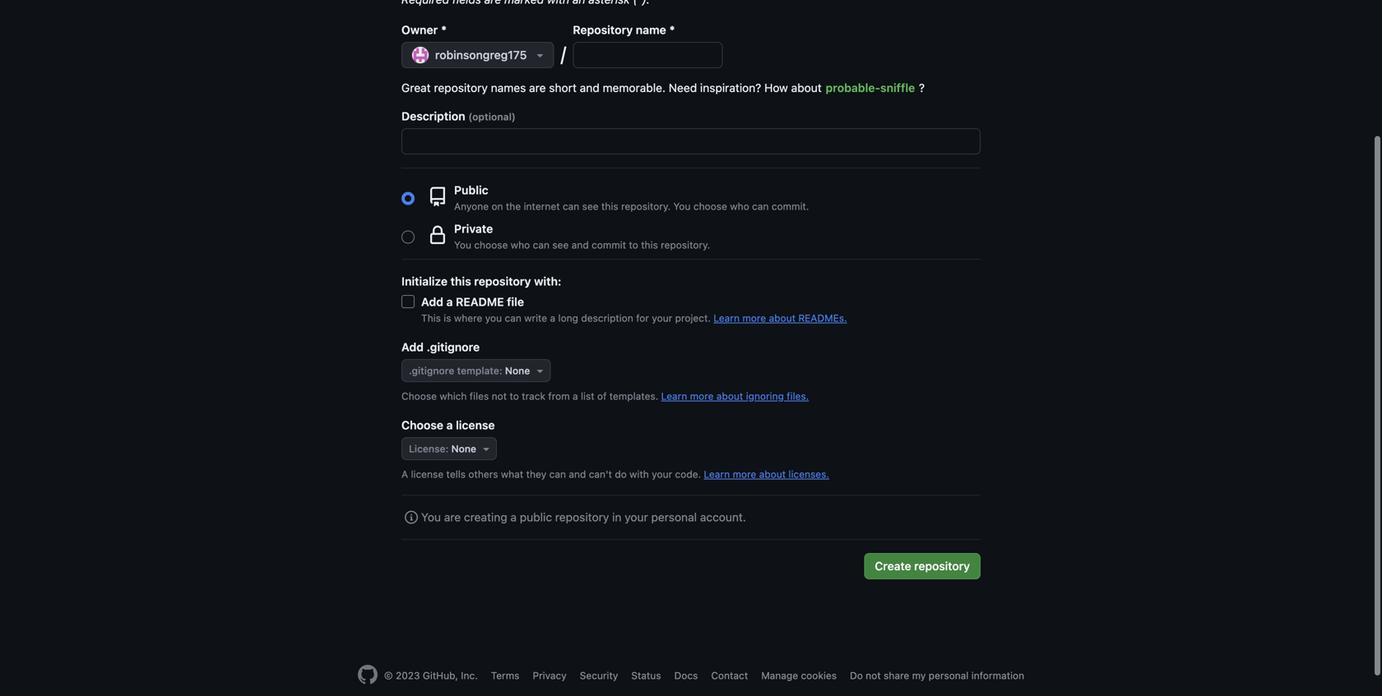 Task type: locate. For each thing, give the bounding box(es) containing it.
repository. down public anyone on the internet can see this repository. you choose who can commit.
[[661, 239, 710, 251]]

license : none
[[409, 443, 476, 455]]

* right owner
[[441, 23, 447, 37]]

0 vertical spatial your
[[652, 313, 672, 324]]

0 horizontal spatial triangle down image
[[480, 443, 493, 456]]

inspiration?
[[700, 81, 761, 95]]

and left can't at the bottom
[[569, 469, 586, 480]]

2 horizontal spatial you
[[673, 201, 691, 212]]

1 vertical spatial to
[[510, 391, 519, 402]]

0 vertical spatial see
[[582, 201, 599, 212]]

learn more about readmes. link
[[714, 313, 847, 324]]

1 vertical spatial not
[[866, 670, 881, 682]]

learn right templates.
[[661, 391, 687, 402]]

1 horizontal spatial *
[[670, 23, 675, 37]]

not
[[492, 391, 507, 402], [866, 670, 881, 682]]

1 vertical spatial this
[[641, 239, 658, 251]]

.gitignore template : none
[[409, 365, 530, 377]]

1 vertical spatial triangle down image
[[480, 443, 493, 456]]

0 vertical spatial triangle down image
[[533, 364, 547, 378]]

repository. inside private you choose who can see and commit to this repository.
[[661, 239, 710, 251]]

learn right project.
[[714, 313, 740, 324]]

2 horizontal spatial this
[[641, 239, 658, 251]]

.gitignore up .gitignore template : none
[[427, 341, 480, 354]]

triangle down image up track
[[533, 364, 547, 378]]

not right do
[[866, 670, 881, 682]]

file
[[507, 295, 524, 309]]

0 horizontal spatial are
[[444, 511, 461, 524]]

more right project.
[[742, 313, 766, 324]]

0 vertical spatial who
[[730, 201, 749, 212]]

repository inside the create repository button
[[914, 560, 970, 573]]

1 vertical spatial are
[[444, 511, 461, 524]]

1 horizontal spatial this
[[601, 201, 618, 212]]

status
[[631, 670, 661, 682]]

none
[[505, 365, 530, 377], [451, 443, 476, 455]]

do
[[615, 469, 627, 480]]

you inside public anyone on the internet can see this repository. you choose who can commit.
[[673, 201, 691, 212]]

are left short on the top left of page
[[529, 81, 546, 95]]

see up with: at the left
[[552, 239, 569, 251]]

this up the readme
[[451, 275, 471, 288]]

a
[[446, 295, 453, 309], [550, 313, 555, 324], [573, 391, 578, 402], [446, 419, 453, 432], [510, 511, 517, 524]]

2 * from the left
[[670, 23, 675, 37]]

homepage image
[[358, 666, 377, 685]]

?
[[919, 81, 925, 95]]

repository
[[573, 23, 633, 37]]

1 vertical spatial more
[[690, 391, 714, 402]]

1 vertical spatial personal
[[929, 670, 969, 682]]

your inside 'add a readme file this is where you can write a long description for your project. learn more about readmes.'
[[652, 313, 672, 324]]

about left readmes.
[[769, 313, 796, 324]]

none up track
[[505, 365, 530, 377]]

this up commit
[[601, 201, 618, 212]]

1 vertical spatial your
[[652, 469, 672, 480]]

1 vertical spatial :
[[446, 443, 449, 455]]

names
[[491, 81, 526, 95]]

1 horizontal spatial not
[[866, 670, 881, 682]]

need
[[669, 81, 697, 95]]

add
[[421, 295, 443, 309], [401, 341, 424, 354]]

choose inside private you choose who can see and commit to this repository.
[[474, 239, 508, 251]]

owner *
[[401, 23, 447, 37]]

write
[[524, 313, 547, 324]]

about left the ignoring
[[716, 391, 743, 402]]

great
[[401, 81, 431, 95]]

and inside private you choose who can see and commit to this repository.
[[572, 239, 589, 251]]

more
[[742, 313, 766, 324], [690, 391, 714, 402], [733, 469, 756, 480]]

.gitignore down add .gitignore
[[409, 365, 454, 377]]

github,
[[423, 670, 458, 682]]

personal right my
[[929, 670, 969, 682]]

personal
[[651, 511, 697, 524], [929, 670, 969, 682]]

1 vertical spatial none
[[451, 443, 476, 455]]

what
[[501, 469, 523, 480]]

0 vertical spatial add
[[421, 295, 443, 309]]

files.
[[787, 391, 809, 402]]

your right the in
[[625, 511, 648, 524]]

more left the ignoring
[[690, 391, 714, 402]]

1 vertical spatial choose
[[401, 419, 443, 432]]

choose up license
[[401, 419, 443, 432]]

is
[[444, 313, 451, 324]]

initialize this repository with:
[[401, 275, 561, 288]]

are left creating
[[444, 511, 461, 524]]

see inside private you choose who can see and commit to this repository.
[[552, 239, 569, 251]]

about right the how
[[791, 81, 822, 95]]

and right short on the top left of page
[[580, 81, 600, 95]]

license down files on the left bottom of page
[[456, 419, 495, 432]]

do
[[850, 670, 863, 682]]

0 vertical spatial to
[[629, 239, 638, 251]]

0 vertical spatial personal
[[651, 511, 697, 524]]

0 horizontal spatial see
[[552, 239, 569, 251]]

2023
[[396, 670, 420, 682]]

repository right create
[[914, 560, 970, 573]]

2 vertical spatial you
[[421, 511, 441, 524]]

this right commit
[[641, 239, 658, 251]]

learn right code.
[[704, 469, 730, 480]]

1 vertical spatial choose
[[474, 239, 508, 251]]

add up this
[[421, 295, 443, 309]]

can up with: at the left
[[533, 239, 550, 251]]

repository
[[434, 81, 488, 95], [474, 275, 531, 288], [555, 511, 609, 524], [914, 560, 970, 573]]

short
[[549, 81, 577, 95]]

None text field
[[402, 129, 980, 154]]

a left long
[[550, 313, 555, 324]]

from
[[548, 391, 570, 402]]

others
[[468, 469, 498, 480]]

0 horizontal spatial who
[[511, 239, 530, 251]]

on
[[492, 201, 503, 212]]

and left commit
[[572, 239, 589, 251]]

more up account.
[[733, 469, 756, 480]]

your right with at the bottom left
[[652, 469, 672, 480]]

terms link
[[491, 670, 519, 682]]

0 vertical spatial this
[[601, 201, 618, 212]]

0 vertical spatial repository.
[[621, 201, 671, 212]]

a up is
[[446, 295, 453, 309]]

to
[[629, 239, 638, 251], [510, 391, 519, 402]]

can inside 'add a readme file this is where you can write a long description for your project. learn more about readmes.'
[[505, 313, 521, 324]]

2 choose from the top
[[401, 419, 443, 432]]

choose
[[693, 201, 727, 212], [474, 239, 508, 251]]

your right the for
[[652, 313, 672, 324]]

lock image
[[428, 226, 448, 245]]

owner
[[401, 23, 438, 37]]

triangle down image up others
[[480, 443, 493, 456]]

1 horizontal spatial see
[[582, 201, 599, 212]]

1 horizontal spatial you
[[454, 239, 471, 251]]

0 vertical spatial license
[[456, 419, 495, 432]]

how
[[764, 81, 788, 95]]

the
[[506, 201, 521, 212]]

see up private you choose who can see and commit to this repository.
[[582, 201, 599, 212]]

repository left the in
[[555, 511, 609, 524]]

can
[[563, 201, 579, 212], [752, 201, 769, 212], [533, 239, 550, 251], [505, 313, 521, 324], [549, 469, 566, 480]]

1 horizontal spatial none
[[505, 365, 530, 377]]

0 vertical spatial :
[[499, 365, 502, 377]]

see inside public anyone on the internet can see this repository. you choose who can commit.
[[582, 201, 599, 212]]

choose
[[401, 391, 437, 402], [401, 419, 443, 432]]

security
[[580, 670, 618, 682]]

0 horizontal spatial none
[[451, 443, 476, 455]]

see
[[582, 201, 599, 212], [552, 239, 569, 251]]

0 horizontal spatial to
[[510, 391, 519, 402]]

*
[[441, 23, 447, 37], [670, 23, 675, 37]]

to right commit
[[629, 239, 638, 251]]

1 vertical spatial .gitignore
[[409, 365, 454, 377]]

license right the a
[[411, 469, 444, 480]]

add inside 'add a readme file this is where you can write a long description for your project. learn more about readmes.'
[[421, 295, 443, 309]]

1 horizontal spatial personal
[[929, 670, 969, 682]]

who down the
[[511, 239, 530, 251]]

can left commit.
[[752, 201, 769, 212]]

1 horizontal spatial triangle down image
[[533, 364, 547, 378]]

1 horizontal spatial to
[[629, 239, 638, 251]]

choose left commit.
[[693, 201, 727, 212]]

1 vertical spatial repository.
[[661, 239, 710, 251]]

can't
[[589, 469, 612, 480]]

0 horizontal spatial license
[[411, 469, 444, 480]]

description (optional)
[[401, 109, 516, 123]]

1 vertical spatial and
[[572, 239, 589, 251]]

can down file
[[505, 313, 521, 324]]

your
[[652, 313, 672, 324], [652, 469, 672, 480], [625, 511, 648, 524]]

choose left 'which'
[[401, 391, 437, 402]]

1 horizontal spatial are
[[529, 81, 546, 95]]

none up tells
[[451, 443, 476, 455]]

ignoring
[[746, 391, 784, 402]]

1 vertical spatial see
[[552, 239, 569, 251]]

:
[[499, 365, 502, 377], [446, 443, 449, 455]]

about
[[791, 81, 822, 95], [769, 313, 796, 324], [716, 391, 743, 402], [759, 469, 786, 480]]

add a readme file this is where you can write a long description for your project. learn more about readmes.
[[421, 295, 847, 324]]

privacy
[[533, 670, 567, 682]]

license
[[409, 443, 446, 455]]

0 vertical spatial .gitignore
[[427, 341, 480, 354]]

: down the you
[[499, 365, 502, 377]]

choose down private
[[474, 239, 508, 251]]

0 vertical spatial choose
[[401, 391, 437, 402]]

0 horizontal spatial *
[[441, 23, 447, 37]]

1 horizontal spatial who
[[730, 201, 749, 212]]

repository. up commit
[[621, 201, 671, 212]]

add down this
[[401, 341, 424, 354]]

0 vertical spatial you
[[673, 201, 691, 212]]

0 horizontal spatial choose
[[474, 239, 508, 251]]

0 vertical spatial learn
[[714, 313, 740, 324]]

who
[[730, 201, 749, 212], [511, 239, 530, 251]]

this inside public anyone on the internet can see this repository. you choose who can commit.
[[601, 201, 618, 212]]

1 vertical spatial you
[[454, 239, 471, 251]]

0 vertical spatial choose
[[693, 201, 727, 212]]

personal down code.
[[651, 511, 697, 524]]

* right name
[[670, 23, 675, 37]]

learn
[[714, 313, 740, 324], [661, 391, 687, 402], [704, 469, 730, 480]]

: down choose a license
[[446, 443, 449, 455]]

can right internet
[[563, 201, 579, 212]]

0 horizontal spatial :
[[446, 443, 449, 455]]

triangle down image
[[533, 364, 547, 378], [480, 443, 493, 456]]

manage
[[761, 670, 798, 682]]

to left track
[[510, 391, 519, 402]]

0 horizontal spatial personal
[[651, 511, 697, 524]]

© 2023 github, inc.
[[384, 670, 478, 682]]

1 vertical spatial who
[[511, 239, 530, 251]]

commit
[[592, 239, 626, 251]]

not right files on the left bottom of page
[[492, 391, 507, 402]]

2 vertical spatial this
[[451, 275, 471, 288]]

sc 9kayk9 0 image
[[405, 511, 418, 524]]

memorable.
[[603, 81, 666, 95]]

0 vertical spatial more
[[742, 313, 766, 324]]

license
[[456, 419, 495, 432], [411, 469, 444, 480]]

Public radio
[[401, 192, 415, 205]]

1 * from the left
[[441, 23, 447, 37]]

are
[[529, 81, 546, 95], [444, 511, 461, 524]]

1 choose from the top
[[401, 391, 437, 402]]

who left commit.
[[730, 201, 749, 212]]

create
[[875, 560, 911, 573]]

0 vertical spatial not
[[492, 391, 507, 402]]

creating
[[464, 511, 507, 524]]

a left list
[[573, 391, 578, 402]]

1 horizontal spatial :
[[499, 365, 502, 377]]

robinsongreg175
[[435, 48, 527, 62]]

triangle down image for add .gitignore
[[533, 364, 547, 378]]

repository up file
[[474, 275, 531, 288]]

1 vertical spatial add
[[401, 341, 424, 354]]

1 horizontal spatial choose
[[693, 201, 727, 212]]



Task type: vqa. For each thing, say whether or not it's contained in the screenshot.
bottom NONE
yes



Task type: describe. For each thing, give the bounding box(es) containing it.
information
[[971, 670, 1024, 682]]

0 vertical spatial and
[[580, 81, 600, 95]]

add .gitignore
[[401, 341, 480, 354]]

a license tells others what they can and can't do with your code. learn more about licenses.
[[401, 469, 829, 480]]

with
[[629, 469, 649, 480]]

docs
[[674, 670, 698, 682]]

who inside private you choose who can see and commit to this repository.
[[511, 239, 530, 251]]

Repository text field
[[574, 43, 722, 67]]

templates.
[[609, 391, 658, 402]]

©
[[384, 670, 393, 682]]

tells
[[446, 469, 466, 480]]

you
[[485, 313, 502, 324]]

licenses.
[[789, 469, 829, 480]]

anyone
[[454, 201, 489, 212]]

create repository button
[[864, 554, 981, 580]]

internet
[[524, 201, 560, 212]]

learn more about licenses. link
[[704, 469, 829, 480]]

contact
[[711, 670, 748, 682]]

long
[[558, 313, 578, 324]]

not inside button
[[866, 670, 881, 682]]

track
[[522, 391, 545, 402]]

inc.
[[461, 670, 478, 682]]

a
[[401, 469, 408, 480]]

with:
[[534, 275, 561, 288]]

which
[[440, 391, 467, 402]]

manage cookies button
[[761, 669, 837, 684]]

learn inside 'add a readme file this is where you can write a long description for your project. learn more about readmes.'
[[714, 313, 740, 324]]

private
[[454, 222, 493, 236]]

initialize
[[401, 275, 448, 288]]

a up license : none
[[446, 419, 453, 432]]

my
[[912, 670, 926, 682]]

/
[[561, 42, 566, 65]]

to inside private you choose who can see and commit to this repository.
[[629, 239, 638, 251]]

do not share my personal information
[[850, 670, 1024, 682]]

choose which files not to track from a list of templates. learn more about ignoring files.
[[401, 391, 809, 402]]

choose inside public anyone on the internet can see this repository. you choose who can commit.
[[693, 201, 727, 212]]

0 vertical spatial are
[[529, 81, 546, 95]]

public anyone on the internet can see this repository. you choose who can commit.
[[454, 183, 809, 212]]

Private radio
[[401, 231, 415, 244]]

about inside 'add a readme file this is where you can write a long description for your project. learn more about readmes.'
[[769, 313, 796, 324]]

1 horizontal spatial license
[[456, 419, 495, 432]]

learn more about ignoring files. link
[[661, 391, 809, 402]]

public
[[454, 183, 488, 197]]

this
[[421, 313, 441, 324]]

0 vertical spatial none
[[505, 365, 530, 377]]

they
[[526, 469, 546, 480]]

Add a README file checkbox
[[401, 295, 415, 309]]

share
[[884, 670, 909, 682]]

great repository names are short and memorable. need inspiration? how about probable-sniffle ?
[[401, 81, 925, 95]]

choose for choose which files not to track from a list of templates. learn more about ignoring files.
[[401, 391, 437, 402]]

choose a license
[[401, 419, 495, 432]]

project.
[[675, 313, 711, 324]]

account.
[[700, 511, 746, 524]]

you are creating a public repository in your personal account.
[[421, 511, 746, 524]]

more inside 'add a readme file this is where you can write a long description for your project. learn more about readmes.'
[[742, 313, 766, 324]]

security link
[[580, 670, 618, 682]]

choose for choose a license
[[401, 419, 443, 432]]

docs link
[[674, 670, 698, 682]]

triangle down image
[[533, 49, 547, 62]]

cookies
[[801, 670, 837, 682]]

repository. inside public anyone on the internet can see this repository. you choose who can commit.
[[621, 201, 671, 212]]

can right they
[[549, 469, 566, 480]]

for
[[636, 313, 649, 324]]

robinsongreg175 button
[[401, 42, 554, 68]]

about left licenses.
[[759, 469, 786, 480]]

where
[[454, 313, 482, 324]]

2 vertical spatial your
[[625, 511, 648, 524]]

0 horizontal spatial not
[[492, 391, 507, 402]]

manage cookies
[[761, 670, 837, 682]]

2 vertical spatial learn
[[704, 469, 730, 480]]

status link
[[631, 670, 661, 682]]

create repository
[[875, 560, 970, 573]]

0 horizontal spatial this
[[451, 275, 471, 288]]

can inside private you choose who can see and commit to this repository.
[[533, 239, 550, 251]]

2 vertical spatial more
[[733, 469, 756, 480]]

description
[[401, 109, 465, 123]]

you inside private you choose who can see and commit to this repository.
[[454, 239, 471, 251]]

1 vertical spatial license
[[411, 469, 444, 480]]

1 vertical spatial learn
[[661, 391, 687, 402]]

(optional)
[[468, 111, 516, 123]]

of
[[597, 391, 607, 402]]

who inside public anyone on the internet can see this repository. you choose who can commit.
[[730, 201, 749, 212]]

repository up description (optional)
[[434, 81, 488, 95]]

add for add a readme file this is where you can write a long description for your project. learn more about readmes.
[[421, 295, 443, 309]]

add for add .gitignore
[[401, 341, 424, 354]]

readmes.
[[798, 313, 847, 324]]

probable-sniffle button
[[825, 75, 916, 101]]

0 horizontal spatial you
[[421, 511, 441, 524]]

repository name *
[[573, 23, 675, 37]]

probable-
[[826, 81, 880, 95]]

template
[[457, 365, 499, 377]]

sniffle
[[880, 81, 915, 95]]

repo image
[[428, 187, 448, 207]]

2 vertical spatial and
[[569, 469, 586, 480]]

privacy link
[[533, 670, 567, 682]]

do not share my personal information button
[[850, 669, 1024, 684]]

personal inside do not share my personal information button
[[929, 670, 969, 682]]

description
[[581, 313, 633, 324]]

private you choose who can see and commit to this repository.
[[454, 222, 710, 251]]

commit.
[[772, 201, 809, 212]]

public
[[520, 511, 552, 524]]

a left public
[[510, 511, 517, 524]]

this inside private you choose who can see and commit to this repository.
[[641, 239, 658, 251]]

triangle down image for choose a license
[[480, 443, 493, 456]]

in
[[612, 511, 622, 524]]



